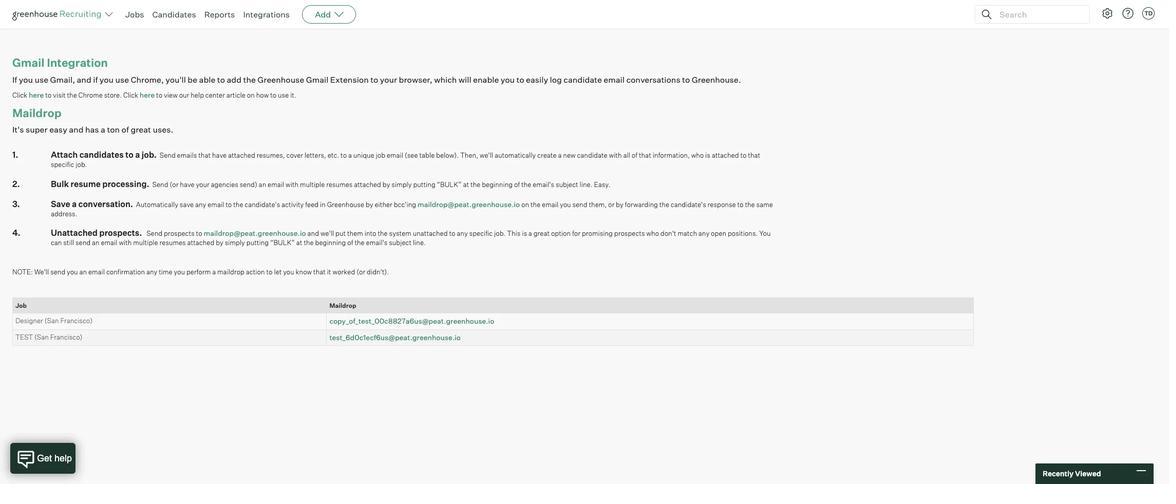 Task type: describe. For each thing, give the bounding box(es) containing it.
td
[[1145, 10, 1153, 17]]

by inside on the email you send them, or by forwarding the candidate's response to the same address.
[[616, 200, 624, 208]]

integrations link
[[243, 9, 290, 20]]

visit
[[53, 91, 66, 99]]

integrations
[[243, 9, 290, 20]]

1.
[[12, 150, 18, 160]]

save
[[51, 199, 70, 209]]

uses.
[[153, 124, 173, 135]]

on inside on the email you send them, or by forwarding the candidate's response to the same address.
[[522, 200, 529, 208]]

0 horizontal spatial send
[[50, 268, 65, 276]]

we'll inside send emails that have attached resumes, cover letters, etc. to a unique job email (see table below). then, we'll automatically create a new candidate with all of that information, who is attached to that specific job.
[[480, 151, 493, 159]]

promising
[[582, 229, 613, 237]]

center
[[205, 91, 225, 99]]

a left unique
[[348, 151, 352, 159]]

email inside gmail integration if you use gmail, and if you use chrome, you'll be able to add the greenhouse gmail extension to your browser, which will enable you to easily log candidate email conversations to greenhouse.
[[604, 74, 625, 85]]

subject inside and we'll put them into the system unattached to any specific job. this is a great option for promising prospects who don't match any open positions. you can still send an email with multiple resumes attached by simply putting "bulk" at the beginning of the email's subject line.
[[389, 238, 412, 247]]

2.
[[12, 179, 20, 189]]

still
[[63, 238, 74, 247]]

any left time
[[146, 268, 157, 276]]

store.
[[104, 91, 122, 99]]

4.
[[12, 228, 20, 238]]

0 horizontal spatial gmail
[[12, 56, 44, 69]]

gmail,
[[50, 74, 75, 85]]

1 here from the left
[[29, 90, 44, 99]]

response
[[708, 200, 736, 208]]

job
[[376, 151, 385, 159]]

your inside bulk resume processing. send (or have your agencies send) an email with multiple resumes attached by simply putting "bulk" at the beginning of the email's subject line. easy.
[[196, 180, 210, 188]]

the right forwarding
[[660, 200, 670, 208]]

worked
[[333, 268, 355, 276]]

it
[[327, 268, 331, 276]]

you down still
[[67, 268, 78, 276]]

action
[[246, 268, 265, 276]]

test_6d0c1ecf6us@peat.greenhouse.io
[[330, 333, 461, 341]]

(san for test_6d0c1ecf6us@peat.greenhouse.io
[[34, 333, 49, 341]]

bcc'ing
[[394, 200, 416, 208]]

didn't).
[[367, 268, 389, 276]]

(san for copy_of_test_00c8827a6us@peat.greenhouse.io
[[45, 317, 59, 325]]

if
[[12, 74, 17, 85]]

feed
[[305, 200, 319, 208]]

a left the new
[[558, 151, 562, 159]]

test                 (san francisco)
[[15, 333, 82, 341]]

emails
[[177, 151, 197, 159]]

will
[[459, 74, 472, 85]]

candidate inside send emails that have attached resumes, cover letters, etc. to a unique job email (see table below). then, we'll automatically create a new candidate with all of that information, who is attached to that specific job.
[[577, 151, 608, 159]]

candidate's inside save a conversation. automatically save any email to the candidate's activity feed in greenhouse by either bcc'ing maildrop@peat.greenhouse.io
[[245, 200, 280, 208]]

send inside bulk resume processing. send (or have your agencies send) an email with multiple resumes attached by simply putting "bulk" at the beginning of the email's subject line. easy.
[[152, 180, 168, 188]]

designer                 (san francisco)
[[15, 317, 93, 325]]

you right enable
[[501, 74, 515, 85]]

a right perform
[[212, 268, 216, 276]]

job. inside send emails that have attached resumes, cover letters, etc. to a unique job email (see table below). then, we'll automatically create a new candidate with all of that information, who is attached to that specific job.
[[76, 160, 87, 169]]

maildrop for maildrop it's super easy and has a ton of great uses.
[[12, 106, 61, 119]]

super
[[26, 124, 48, 135]]

Search text field
[[997, 7, 1081, 22]]

you right if
[[100, 74, 114, 85]]

the inside gmail integration if you use gmail, and if you use chrome, you'll be able to add the greenhouse gmail extension to your browser, which will enable you to easily log candidate email conversations to greenhouse.
[[243, 74, 256, 85]]

attached inside bulk resume processing. send (or have your agencies send) an email with multiple resumes attached by simply putting "bulk" at the beginning of the email's subject line. easy.
[[354, 180, 381, 188]]

to inside the unattached prospects. send prospects to maildrop@peat.greenhouse.io
[[196, 229, 202, 237]]

any right unattached
[[457, 229, 468, 237]]

recently viewed
[[1043, 469, 1102, 478]]

2 here link from the left
[[140, 90, 155, 99]]

that right emails
[[198, 151, 211, 159]]

have inside send emails that have attached resumes, cover letters, etc. to a unique job email (see table below). then, we'll automatically create a new candidate with all of that information, who is attached to that specific job.
[[212, 151, 227, 159]]

or
[[608, 200, 615, 208]]

positions.
[[728, 229, 758, 237]]

note:
[[12, 268, 33, 276]]

unattached
[[51, 228, 98, 238]]

viewed
[[1076, 469, 1102, 478]]

line. inside bulk resume processing. send (or have your agencies send) an email with multiple resumes attached by simply putting "bulk" at the beginning of the email's subject line. easy.
[[580, 180, 593, 188]]

create
[[538, 151, 557, 159]]

copy_of_test_00c8827a6us@peat.greenhouse.io
[[330, 317, 495, 325]]

1 horizontal spatial gmail
[[306, 74, 329, 85]]

time
[[159, 268, 173, 276]]

activity
[[282, 200, 304, 208]]

the right into
[[378, 229, 388, 237]]

test_6d0c1ecf6us@peat.greenhouse.io link
[[330, 333, 461, 341]]

greenhouse recruiting image
[[12, 8, 105, 21]]

job. inside and we'll put them into the system unattached to any specific job. this is a great option for promising prospects who don't match any open positions. you can still send an email with multiple resumes attached by simply putting "bulk" at the beginning of the email's subject line.
[[494, 229, 506, 237]]

all
[[624, 151, 631, 159]]

unique
[[353, 151, 374, 159]]

email inside on the email you send them, or by forwarding the candidate's response to the same address.
[[542, 200, 559, 208]]

resumes,
[[257, 151, 285, 159]]

you right time
[[174, 268, 185, 276]]

simply inside bulk resume processing. send (or have your agencies send) an email with multiple resumes attached by simply putting "bulk" at the beginning of the email's subject line. easy.
[[392, 180, 412, 188]]

2 here from the left
[[140, 90, 155, 99]]

prospects inside the unattached prospects. send prospects to maildrop@peat.greenhouse.io
[[164, 229, 195, 237]]

note: we'll send you an email confirmation any time you perform a maildrop action to let you know that it worked (or didn't).
[[12, 268, 389, 276]]

send inside on the email you send them, or by forwarding the candidate's response to the same address.
[[573, 200, 588, 208]]

0 vertical spatial job.
[[142, 150, 157, 160]]

cover
[[287, 151, 303, 159]]

into
[[365, 229, 376, 237]]

by inside and we'll put them into the system unattached to any specific job. this is a great option for promising prospects who don't match any open positions. you can still send an email with multiple resumes attached by simply putting "bulk" at the beginning of the email's subject line.
[[216, 238, 223, 247]]

maildrop@peat.greenhouse.io link for send
[[204, 229, 306, 237]]

recently
[[1043, 469, 1074, 478]]

2 click from the left
[[123, 91, 138, 99]]

chrome
[[78, 91, 103, 99]]

confirmation
[[106, 268, 145, 276]]

1 horizontal spatial (or
[[357, 268, 365, 276]]

forwarding
[[625, 200, 658, 208]]

specific inside and we'll put them into the system unattached to any specific job. this is a great option for promising prospects who don't match any open positions. you can still send an email with multiple resumes attached by simply putting "bulk" at the beginning of the email's subject line.
[[469, 229, 493, 237]]

is inside send emails that have attached resumes, cover letters, etc. to a unique job email (see table below). then, we'll automatically create a new candidate with all of that information, who is attached to that specific job.
[[706, 151, 711, 159]]

the inside click here to visit the chrome store. click here to view our help center article on how to use it.
[[67, 91, 77, 99]]

attach candidates to a job.
[[51, 150, 157, 160]]

francisco) for copy_of_test_00c8827a6us@peat.greenhouse.io
[[60, 317, 93, 325]]

candidate inside gmail integration if you use gmail, and if you use chrome, you'll be able to add the greenhouse gmail extension to your browser, which will enable you to easily log candidate email conversations to greenhouse.
[[564, 74, 602, 85]]

match
[[678, 229, 697, 237]]

be
[[188, 74, 197, 85]]

them,
[[589, 200, 607, 208]]

it's
[[12, 124, 24, 135]]

etc.
[[328, 151, 339, 159]]

reports link
[[204, 9, 235, 20]]

greenhouse inside gmail integration if you use gmail, and if you use chrome, you'll be able to add the greenhouse gmail extension to your browser, which will enable you to easily log candidate email conversations to greenhouse.
[[258, 74, 304, 85]]

jobs
[[125, 9, 144, 20]]

to inside on the email you send them, or by forwarding the candidate's response to the same address.
[[738, 200, 744, 208]]

resume
[[71, 179, 101, 189]]

(see
[[405, 151, 418, 159]]

candidates link
[[152, 9, 196, 20]]

email inside bulk resume processing. send (or have your agencies send) an email with multiple resumes attached by simply putting "bulk" at the beginning of the email's subject line. easy.
[[268, 180, 284, 188]]

how
[[256, 91, 269, 99]]

and inside the 'maildrop it's super easy and has a ton of great uses.'
[[69, 124, 84, 135]]

easily
[[526, 74, 548, 85]]

this
[[507, 229, 521, 237]]

open
[[711, 229, 727, 237]]

the left same
[[745, 200, 755, 208]]

attached inside and we'll put them into the system unattached to any specific job. this is a great option for promising prospects who don't match any open positions. you can still send an email with multiple resumes attached by simply putting "bulk" at the beginning of the email's subject line.
[[187, 238, 214, 247]]

a right save on the left top of page
[[72, 199, 77, 209]]

and inside and we'll put them into the system unattached to any specific job. this is a great option for promising prospects who don't match any open positions. you can still send an email with multiple resumes attached by simply putting "bulk" at the beginning of the email's subject line.
[[308, 229, 319, 237]]

automatically
[[495, 151, 536, 159]]

extension
[[330, 74, 369, 85]]

article
[[227, 91, 246, 99]]

conversation.
[[78, 199, 133, 209]]

0 horizontal spatial use
[[35, 74, 48, 85]]

gmail integration if you use gmail, and if you use chrome, you'll be able to add the greenhouse gmail extension to your browser, which will enable you to easily log candidate email conversations to greenhouse.
[[12, 56, 741, 85]]

"bulk" inside and we'll put them into the system unattached to any specific job. this is a great option for promising prospects who don't match any open positions. you can still send an email with multiple resumes attached by simply putting "bulk" at the beginning of the email's subject line.
[[270, 238, 295, 247]]

reports
[[204, 9, 235, 20]]

to inside and we'll put them into the system unattached to any specific job. this is a great option for promising prospects who don't match any open positions. you can still send an email with multiple resumes attached by simply putting "bulk" at the beginning of the email's subject line.
[[449, 229, 456, 237]]

with inside and we'll put them into the system unattached to any specific job. this is a great option for promising prospects who don't match any open positions. you can still send an email with multiple resumes attached by simply putting "bulk" at the beginning of the email's subject line.
[[119, 238, 132, 247]]

a up processing.
[[135, 150, 140, 160]]

of inside and we'll put them into the system unattached to any specific job. this is a great option for promising prospects who don't match any open positions. you can still send an email with multiple resumes attached by simply putting "bulk" at the beginning of the email's subject line.
[[348, 238, 353, 247]]

0 horizontal spatial an
[[79, 268, 87, 276]]

send)
[[240, 180, 257, 188]]

for
[[572, 229, 581, 237]]

bulk
[[51, 179, 69, 189]]

log
[[550, 74, 562, 85]]

email's inside and we'll put them into the system unattached to any specific job. this is a great option for promising prospects who don't match any open positions. you can still send an email with multiple resumes attached by simply putting "bulk" at the beginning of the email's subject line.
[[366, 238, 388, 247]]

td button
[[1141, 5, 1157, 22]]

greenhouse inside save a conversation. automatically save any email to the candidate's activity feed in greenhouse by either bcc'ing maildrop@peat.greenhouse.io
[[327, 200, 364, 208]]

you right let
[[283, 268, 294, 276]]

send inside and we'll put them into the system unattached to any specific job. this is a great option for promising prospects who don't match any open positions. you can still send an email with multiple resumes attached by simply putting "bulk" at the beginning of the email's subject line.
[[76, 238, 90, 247]]



Task type: locate. For each thing, give the bounding box(es) containing it.
0 vertical spatial multiple
[[300, 180, 325, 188]]

attached left resumes, on the top left
[[228, 151, 255, 159]]

1 vertical spatial putting
[[247, 238, 269, 247]]

0 horizontal spatial specific
[[51, 160, 74, 169]]

great left uses.
[[131, 124, 151, 135]]

beginning inside and we'll put them into the system unattached to any specific job. this is a great option for promising prospects who don't match any open positions. you can still send an email with multiple resumes attached by simply putting "bulk" at the beginning of the email's subject line.
[[315, 238, 346, 247]]

0 vertical spatial beginning
[[482, 180, 513, 188]]

multiple inside and we'll put them into the system unattached to any specific job. this is a great option for promising prospects who don't match any open positions. you can still send an email with multiple resumes attached by simply putting "bulk" at the beginning of the email's subject line.
[[133, 238, 158, 247]]

to inside save a conversation. automatically save any email to the candidate's activity feed in greenhouse by either bcc'ing maildrop@peat.greenhouse.io
[[226, 200, 232, 208]]

on
[[247, 91, 255, 99], [522, 200, 529, 208]]

it.
[[290, 91, 297, 99]]

email left conversations
[[604, 74, 625, 85]]

0 horizontal spatial "bulk"
[[270, 238, 295, 247]]

email inside and we'll put them into the system unattached to any specific job. this is a great option for promising prospects who don't match any open positions. you can still send an email with multiple resumes attached by simply putting "bulk" at the beginning of the email's subject line.
[[101, 238, 117, 247]]

2 candidate's from the left
[[671, 200, 706, 208]]

0 vertical spatial your
[[380, 74, 397, 85]]

specific down attach
[[51, 160, 74, 169]]

1 horizontal spatial use
[[115, 74, 129, 85]]

attached
[[228, 151, 255, 159], [712, 151, 739, 159], [354, 180, 381, 188], [187, 238, 214, 247]]

attached up response
[[712, 151, 739, 159]]

attached down the unattached prospects. send prospects to maildrop@peat.greenhouse.io
[[187, 238, 214, 247]]

1 vertical spatial is
[[522, 229, 527, 237]]

0 horizontal spatial putting
[[247, 238, 269, 247]]

at inside bulk resume processing. send (or have your agencies send) an email with multiple resumes attached by simply putting "bulk" at the beginning of the email's subject line. easy.
[[463, 180, 469, 188]]

subject down the new
[[556, 180, 579, 188]]

resumes inside and we'll put them into the system unattached to any specific job. this is a great option for promising prospects who don't match any open positions. you can still send an email with multiple resumes attached by simply putting "bulk" at the beginning of the email's subject line.
[[160, 238, 186, 247]]

any left open
[[699, 229, 710, 237]]

perform
[[187, 268, 211, 276]]

an inside bulk resume processing. send (or have your agencies send) an email with multiple resumes attached by simply putting "bulk" at the beginning of the email's subject line. easy.
[[259, 180, 266, 188]]

and we'll put them into the system unattached to any specific job. this is a great option for promising prospects who don't match any open positions. you can still send an email with multiple resumes attached by simply putting "bulk" at the beginning of the email's subject line.
[[51, 229, 771, 247]]

if
[[93, 74, 98, 85]]

and left the has
[[69, 124, 84, 135]]

0 horizontal spatial here
[[29, 90, 44, 99]]

with left all
[[609, 151, 622, 159]]

1 horizontal spatial maildrop@peat.greenhouse.io link
[[418, 200, 520, 208]]

great inside and we'll put them into the system unattached to any specific job. this is a great option for promising prospects who don't match any open positions. you can still send an email with multiple resumes attached by simply putting "bulk" at the beginning of the email's subject line.
[[534, 229, 550, 237]]

great inside the 'maildrop it's super easy and has a ton of great uses.'
[[131, 124, 151, 135]]

by inside bulk resume processing. send (or have your agencies send) an email with multiple resumes attached by simply putting "bulk" at the beginning of the email's subject line. easy.
[[383, 180, 390, 188]]

1 horizontal spatial "bulk"
[[437, 180, 462, 188]]

1 vertical spatial maildrop@peat.greenhouse.io link
[[204, 229, 306, 237]]

processing.
[[102, 179, 149, 189]]

the down them
[[355, 238, 365, 247]]

and inside gmail integration if you use gmail, and if you use chrome, you'll be able to add the greenhouse gmail extension to your browser, which will enable you to easily log candidate email conversations to greenhouse.
[[77, 74, 91, 85]]

0 vertical spatial we'll
[[480, 151, 493, 159]]

email up option
[[542, 200, 559, 208]]

1 vertical spatial at
[[296, 238, 302, 247]]

1 horizontal spatial greenhouse
[[327, 200, 364, 208]]

1 vertical spatial send
[[76, 238, 90, 247]]

here link down chrome,
[[140, 90, 155, 99]]

email left confirmation
[[88, 268, 105, 276]]

send
[[573, 200, 588, 208], [76, 238, 90, 247], [50, 268, 65, 276]]

0 vertical spatial email's
[[533, 180, 555, 188]]

candidate's down send)
[[245, 200, 280, 208]]

of right ton
[[122, 124, 129, 135]]

1 vertical spatial on
[[522, 200, 529, 208]]

table
[[420, 151, 435, 159]]

and left put
[[308, 229, 319, 237]]

of right all
[[632, 151, 638, 159]]

maildrop@peat.greenhouse.io inside save a conversation. automatically save any email to the candidate's activity feed in greenhouse by either bcc'ing maildrop@peat.greenhouse.io
[[418, 200, 520, 208]]

resumes inside bulk resume processing. send (or have your agencies send) an email with multiple resumes attached by simply putting "bulk" at the beginning of the email's subject line. easy.
[[326, 180, 353, 188]]

0 horizontal spatial here link
[[29, 90, 44, 99]]

email inside send emails that have attached resumes, cover letters, etc. to a unique job email (see table below). then, we'll automatically create a new candidate with all of that information, who is attached to that specific job.
[[387, 151, 403, 159]]

click here to visit the chrome store. click here to view our help center article on how to use it.
[[12, 90, 297, 99]]

that right all
[[639, 151, 652, 159]]

greenhouse up it.
[[258, 74, 304, 85]]

maildrop for maildrop
[[330, 301, 356, 309]]

prospects
[[164, 229, 195, 237], [615, 229, 645, 237]]

email inside save a conversation. automatically save any email to the candidate's activity feed in greenhouse by either bcc'ing maildrop@peat.greenhouse.io
[[208, 200, 224, 208]]

add
[[227, 74, 242, 85]]

of inside the 'maildrop it's super easy and has a ton of great uses.'
[[122, 124, 129, 135]]

0 horizontal spatial line.
[[413, 238, 426, 247]]

conversations
[[627, 74, 681, 85]]

we'll left put
[[321, 229, 334, 237]]

1 vertical spatial gmail
[[306, 74, 329, 85]]

below).
[[436, 151, 459, 159]]

candidate
[[564, 74, 602, 85], [577, 151, 608, 159]]

simply up bcc'ing at the top left
[[392, 180, 412, 188]]

is
[[706, 151, 711, 159], [522, 229, 527, 237]]

1 horizontal spatial email's
[[533, 180, 555, 188]]

prospects down save
[[164, 229, 195, 237]]

multiple
[[300, 180, 325, 188], [133, 238, 158, 247]]

email down agencies
[[208, 200, 224, 208]]

1 vertical spatial "bulk"
[[270, 238, 295, 247]]

1 horizontal spatial who
[[692, 151, 704, 159]]

1 vertical spatial have
[[180, 180, 195, 188]]

greenhouse right "in" at the left top of page
[[327, 200, 364, 208]]

attached up either
[[354, 180, 381, 188]]

"bulk"
[[437, 180, 462, 188], [270, 238, 295, 247]]

1 horizontal spatial beginning
[[482, 180, 513, 188]]

you
[[760, 229, 771, 237]]

0 horizontal spatial resumes
[[160, 238, 186, 247]]

unattached
[[413, 229, 448, 237]]

that left it
[[314, 268, 326, 276]]

1 vertical spatial simply
[[225, 238, 245, 247]]

the down automatically
[[522, 180, 532, 188]]

use up 'store.'
[[115, 74, 129, 85]]

1 horizontal spatial here
[[140, 90, 155, 99]]

0 vertical spatial resumes
[[326, 180, 353, 188]]

1 vertical spatial with
[[286, 180, 299, 188]]

maildrop@peat.greenhouse.io inside the unattached prospects. send prospects to maildrop@peat.greenhouse.io
[[204, 229, 306, 237]]

an inside and we'll put them into the system unattached to any specific job. this is a great option for promising prospects who don't match any open positions. you can still send an email with multiple resumes attached by simply putting "bulk" at the beginning of the email's subject line.
[[92, 238, 99, 247]]

1 click from the left
[[12, 91, 27, 99]]

who inside and we'll put them into the system unattached to any specific job. this is a great option for promising prospects who don't match any open positions. you can still send an email with multiple resumes attached by simply putting "bulk" at the beginning of the email's subject line.
[[647, 229, 659, 237]]

0 vertical spatial greenhouse
[[258, 74, 304, 85]]

1 horizontal spatial your
[[380, 74, 397, 85]]

1 horizontal spatial specific
[[469, 229, 493, 237]]

maildrop
[[12, 106, 61, 119], [330, 301, 356, 309]]

0 vertical spatial maildrop
[[12, 106, 61, 119]]

job. down attach
[[76, 160, 87, 169]]

specific inside send emails that have attached resumes, cover letters, etc. to a unique job email (see table below). then, we'll automatically create a new candidate with all of that information, who is attached to that specific job.
[[51, 160, 74, 169]]

2 vertical spatial send
[[147, 229, 162, 237]]

maildrop@peat.greenhouse.io link up action
[[204, 229, 306, 237]]

here down chrome,
[[140, 90, 155, 99]]

by
[[383, 180, 390, 188], [366, 200, 373, 208], [616, 200, 624, 208], [216, 238, 223, 247]]

on left the how
[[247, 91, 255, 99]]

putting inside bulk resume processing. send (or have your agencies send) an email with multiple resumes attached by simply putting "bulk" at the beginning of the email's subject line. easy.
[[413, 180, 436, 188]]

the up know
[[304, 238, 314, 247]]

0 vertical spatial great
[[131, 124, 151, 135]]

0 vertical spatial "bulk"
[[437, 180, 462, 188]]

here link
[[29, 90, 44, 99], [140, 90, 155, 99]]

2 vertical spatial send
[[50, 268, 65, 276]]

simply up maildrop
[[225, 238, 245, 247]]

2 vertical spatial job.
[[494, 229, 506, 237]]

putting up action
[[247, 238, 269, 247]]

1 horizontal spatial send
[[76, 238, 90, 247]]

1 candidate's from the left
[[245, 200, 280, 208]]

you inside on the email you send them, or by forwarding the candidate's response to the same address.
[[560, 200, 571, 208]]

help
[[191, 91, 204, 99]]

prospects down forwarding
[[615, 229, 645, 237]]

maildrop@peat.greenhouse.io up unattached
[[418, 200, 520, 208]]

send inside the unattached prospects. send prospects to maildrop@peat.greenhouse.io
[[147, 229, 162, 237]]

1 horizontal spatial subject
[[556, 180, 579, 188]]

a left ton
[[101, 124, 105, 135]]

maildrop up super
[[12, 106, 61, 119]]

save a conversation. automatically save any email to the candidate's activity feed in greenhouse by either bcc'ing maildrop@peat.greenhouse.io
[[51, 199, 520, 209]]

0 horizontal spatial prospects
[[164, 229, 195, 237]]

the inside save a conversation. automatically save any email to the candidate's activity feed in greenhouse by either bcc'ing maildrop@peat.greenhouse.io
[[233, 200, 243, 208]]

we'll
[[480, 151, 493, 159], [321, 229, 334, 237]]

add
[[315, 9, 331, 20]]

candidates
[[152, 9, 196, 20]]

that up same
[[748, 151, 761, 159]]

1 vertical spatial beginning
[[315, 238, 346, 247]]

2 horizontal spatial use
[[278, 91, 289, 99]]

of down them
[[348, 238, 353, 247]]

email
[[604, 74, 625, 85], [387, 151, 403, 159], [268, 180, 284, 188], [208, 200, 224, 208], [542, 200, 559, 208], [101, 238, 117, 247], [88, 268, 105, 276]]

2 horizontal spatial an
[[259, 180, 266, 188]]

with inside send emails that have attached resumes, cover letters, etc. to a unique job email (see table below). then, we'll automatically create a new candidate with all of that information, who is attached to that specific job.
[[609, 151, 622, 159]]

don't
[[661, 229, 677, 237]]

candidate's inside on the email you send them, or by forwarding the candidate's response to the same address.
[[671, 200, 706, 208]]

send down unattached
[[76, 238, 90, 247]]

by right or
[[616, 200, 624, 208]]

your
[[380, 74, 397, 85], [196, 180, 210, 188]]

0 vertical spatial maildrop@peat.greenhouse.io
[[418, 200, 520, 208]]

who left don't on the right top of the page
[[647, 229, 659, 237]]

have up save
[[180, 180, 195, 188]]

who
[[692, 151, 704, 159], [647, 229, 659, 237]]

1 vertical spatial candidate
[[577, 151, 608, 159]]

bulk resume processing. send (or have your agencies send) an email with multiple resumes attached by simply putting "bulk" at the beginning of the email's subject line. easy.
[[51, 179, 611, 189]]

1 horizontal spatial is
[[706, 151, 711, 159]]

have
[[212, 151, 227, 159], [180, 180, 195, 188]]

francisco) down designer                 (san francisco)
[[50, 333, 82, 341]]

with down prospects.
[[119, 238, 132, 247]]

maildrop inside the 'maildrop it's super easy and has a ton of great uses.'
[[12, 106, 61, 119]]

0 horizontal spatial on
[[247, 91, 255, 99]]

1 here link from the left
[[29, 90, 44, 99]]

is inside and we'll put them into the system unattached to any specific job. this is a great option for promising prospects who don't match any open positions. you can still send an email with multiple resumes attached by simply putting "bulk" at the beginning of the email's subject line.
[[522, 229, 527, 237]]

by inside save a conversation. automatically save any email to the candidate's activity feed in greenhouse by either bcc'ing maildrop@peat.greenhouse.io
[[366, 200, 373, 208]]

browser,
[[399, 74, 433, 85]]

0 vertical spatial at
[[463, 180, 469, 188]]

use
[[35, 74, 48, 85], [115, 74, 129, 85], [278, 91, 289, 99]]

agencies
[[211, 180, 238, 188]]

(san right test
[[34, 333, 49, 341]]

gmail up "if"
[[12, 56, 44, 69]]

1 vertical spatial we'll
[[321, 229, 334, 237]]

0 horizontal spatial simply
[[225, 238, 245, 247]]

has
[[85, 124, 99, 135]]

the down send)
[[233, 200, 243, 208]]

simply
[[392, 180, 412, 188], [225, 238, 245, 247]]

at inside and we'll put them into the system unattached to any specific job. this is a great option for promising prospects who don't match any open positions. you can still send an email with multiple resumes attached by simply putting "bulk" at the beginning of the email's subject line.
[[296, 238, 302, 247]]

prospects inside and we'll put them into the system unattached to any specific job. this is a great option for promising prospects who don't match any open positions. you can still send an email with multiple resumes attached by simply putting "bulk" at the beginning of the email's subject line.
[[615, 229, 645, 237]]

maildrop down 'worked'
[[330, 301, 356, 309]]

we'll
[[34, 268, 49, 276]]

0 horizontal spatial email's
[[366, 238, 388, 247]]

1 vertical spatial subject
[[389, 238, 412, 247]]

at up know
[[296, 238, 302, 247]]

multiple inside bulk resume processing. send (or have your agencies send) an email with multiple resumes attached by simply putting "bulk" at the beginning of the email's subject line. easy.
[[300, 180, 325, 188]]

(or up automatically
[[170, 180, 179, 188]]

have inside bulk resume processing. send (or have your agencies send) an email with multiple resumes attached by simply putting "bulk" at the beginning of the email's subject line. easy.
[[180, 180, 195, 188]]

line. inside and we'll put them into the system unattached to any specific job. this is a great option for promising prospects who don't match any open positions. you can still send an email with multiple resumes attached by simply putting "bulk" at the beginning of the email's subject line.
[[413, 238, 426, 247]]

put
[[336, 229, 346, 237]]

send left emails
[[160, 151, 176, 159]]

1 horizontal spatial at
[[463, 180, 469, 188]]

1 horizontal spatial on
[[522, 200, 529, 208]]

candidate's
[[245, 200, 280, 208], [671, 200, 706, 208]]

job. left this
[[494, 229, 506, 237]]

candidate's up match
[[671, 200, 706, 208]]

a right this
[[529, 229, 532, 237]]

0 horizontal spatial subject
[[389, 238, 412, 247]]

click
[[12, 91, 27, 99], [123, 91, 138, 99]]

beginning down automatically
[[482, 180, 513, 188]]

know
[[296, 268, 312, 276]]

the right visit
[[67, 91, 77, 99]]

resumes down the unattached prospects. send prospects to maildrop@peat.greenhouse.io
[[160, 238, 186, 247]]

send left 'them,'
[[573, 200, 588, 208]]

2 horizontal spatial send
[[573, 200, 588, 208]]

0 horizontal spatial maildrop
[[12, 106, 61, 119]]

with inside bulk resume processing. send (or have your agencies send) an email with multiple resumes attached by simply putting "bulk" at the beginning of the email's subject line. easy.
[[286, 180, 299, 188]]

line.
[[580, 180, 593, 188], [413, 238, 426, 247]]

in
[[320, 200, 326, 208]]

0 horizontal spatial who
[[647, 229, 659, 237]]

putting inside and we'll put them into the system unattached to any specific job. this is a great option for promising prospects who don't match any open positions. you can still send an email with multiple resumes attached by simply putting "bulk" at the beginning of the email's subject line.
[[247, 238, 269, 247]]

0 horizontal spatial have
[[180, 180, 195, 188]]

1 vertical spatial maildrop
[[330, 301, 356, 309]]

at down then,
[[463, 180, 469, 188]]

by left either
[[366, 200, 373, 208]]

1 horizontal spatial putting
[[413, 180, 436, 188]]

0 horizontal spatial maildrop@peat.greenhouse.io
[[204, 229, 306, 237]]

2 vertical spatial with
[[119, 238, 132, 247]]

email's
[[533, 180, 555, 188], [366, 238, 388, 247]]

1 horizontal spatial click
[[123, 91, 138, 99]]

chrome,
[[131, 74, 164, 85]]

configure image
[[1102, 7, 1114, 20]]

integration
[[47, 56, 108, 69]]

the down then,
[[471, 180, 481, 188]]

your inside gmail integration if you use gmail, and if you use chrome, you'll be able to add the greenhouse gmail extension to your browser, which will enable you to easily log candidate email conversations to greenhouse.
[[380, 74, 397, 85]]

job
[[15, 301, 27, 309]]

td button
[[1143, 7, 1155, 20]]

2 vertical spatial and
[[308, 229, 319, 237]]

0 vertical spatial gmail
[[12, 56, 44, 69]]

simply inside and we'll put them into the system unattached to any specific job. this is a great option for promising prospects who don't match any open positions. you can still send an email with multiple resumes attached by simply putting "bulk" at the beginning of the email's subject line.
[[225, 238, 245, 247]]

subject inside bulk resume processing. send (or have your agencies send) an email with multiple resumes attached by simply putting "bulk" at the beginning of the email's subject line. easy.
[[556, 180, 579, 188]]

enable
[[473, 74, 499, 85]]

0 vertical spatial line.
[[580, 180, 593, 188]]

you
[[19, 74, 33, 85], [100, 74, 114, 85], [501, 74, 515, 85], [560, 200, 571, 208], [67, 268, 78, 276], [174, 268, 185, 276], [283, 268, 294, 276]]

by up maildrop
[[216, 238, 223, 247]]

click right 'store.'
[[123, 91, 138, 99]]

the right "add"
[[243, 74, 256, 85]]

(or inside bulk resume processing. send (or have your agencies send) an email with multiple resumes attached by simply putting "bulk" at the beginning of the email's subject line. easy.
[[170, 180, 179, 188]]

use inside click here to visit the chrome store. click here to view our help center article on how to use it.
[[278, 91, 289, 99]]

1 vertical spatial email's
[[366, 238, 388, 247]]

1 vertical spatial who
[[647, 229, 659, 237]]

1 horizontal spatial maildrop
[[330, 301, 356, 309]]

here
[[29, 90, 44, 99], [140, 90, 155, 99]]

a inside and we'll put them into the system unattached to any specific job. this is a great option for promising prospects who don't match any open positions. you can still send an email with multiple resumes attached by simply putting "bulk" at the beginning of the email's subject line.
[[529, 229, 532, 237]]

ton
[[107, 124, 120, 135]]

"bulk" inside bulk resume processing. send (or have your agencies send) an email with multiple resumes attached by simply putting "bulk" at the beginning of the email's subject line. easy.
[[437, 180, 462, 188]]

is right this
[[522, 229, 527, 237]]

the down create
[[531, 200, 541, 208]]

with up activity at the left top
[[286, 180, 299, 188]]

1 horizontal spatial resumes
[[326, 180, 353, 188]]

them
[[347, 229, 363, 237]]

copy_of_test_00c8827a6us@peat.greenhouse.io link
[[330, 317, 495, 325]]

2 vertical spatial an
[[79, 268, 87, 276]]

you up option
[[560, 200, 571, 208]]

1 horizontal spatial multiple
[[300, 180, 325, 188]]

any inside save a conversation. automatically save any email to the candidate's activity feed in greenhouse by either bcc'ing maildrop@peat.greenhouse.io
[[195, 200, 206, 208]]

1 vertical spatial great
[[534, 229, 550, 237]]

0 horizontal spatial candidate's
[[245, 200, 280, 208]]

let
[[274, 268, 282, 276]]

send inside send emails that have attached resumes, cover letters, etc. to a unique job email (see table below). then, we'll automatically create a new candidate with all of that information, who is attached to that specific job.
[[160, 151, 176, 159]]

candidate right log
[[564, 74, 602, 85]]

here link left visit
[[29, 90, 44, 99]]

unattached prospects. send prospects to maildrop@peat.greenhouse.io
[[51, 228, 306, 238]]

can
[[51, 238, 62, 247]]

who inside send emails that have attached resumes, cover letters, etc. to a unique job email (see table below). then, we'll automatically create a new candidate with all of that information, who is attached to that specific job.
[[692, 151, 704, 159]]

on inside click here to visit the chrome store. click here to view our help center article on how to use it.
[[247, 91, 255, 99]]

2 prospects from the left
[[615, 229, 645, 237]]

putting
[[413, 180, 436, 188], [247, 238, 269, 247]]

click down "if"
[[12, 91, 27, 99]]

1 horizontal spatial prospects
[[615, 229, 645, 237]]

1 vertical spatial and
[[69, 124, 84, 135]]

of inside send emails that have attached resumes, cover letters, etc. to a unique job email (see table below). then, we'll automatically create a new candidate with all of that information, who is attached to that specific job.
[[632, 151, 638, 159]]

a inside the 'maildrop it's super easy and has a ton of great uses.'
[[101, 124, 105, 135]]

"bulk" up let
[[270, 238, 295, 247]]

option
[[551, 229, 571, 237]]

attach
[[51, 150, 78, 160]]

send up automatically
[[152, 180, 168, 188]]

email up save a conversation. automatically save any email to the candidate's activity feed in greenhouse by either bcc'ing maildrop@peat.greenhouse.io at the top left of page
[[268, 180, 284, 188]]

1 horizontal spatial here link
[[140, 90, 155, 99]]

line. down unattached
[[413, 238, 426, 247]]

multiple down prospects.
[[133, 238, 158, 247]]

who right information,
[[692, 151, 704, 159]]

jobs link
[[125, 9, 144, 20]]

francisco) up test                 (san francisco)
[[60, 317, 93, 325]]

then,
[[460, 151, 478, 159]]

0 horizontal spatial job.
[[76, 160, 87, 169]]

on down automatically
[[522, 200, 529, 208]]

test
[[15, 333, 33, 341]]

francisco) for test_6d0c1ecf6us@peat.greenhouse.io
[[50, 333, 82, 341]]

letters,
[[305, 151, 326, 159]]

1 horizontal spatial an
[[92, 238, 99, 247]]

0 vertical spatial candidate
[[564, 74, 602, 85]]

we'll right then,
[[480, 151, 493, 159]]

maildrop@peat.greenhouse.io link for conversation.
[[418, 200, 520, 208]]

able
[[199, 74, 215, 85]]

gmail left extension
[[306, 74, 329, 85]]

you right "if"
[[19, 74, 33, 85]]

maildrop it's super easy and has a ton of great uses.
[[12, 106, 173, 135]]

maildrop@peat.greenhouse.io link up unattached
[[418, 200, 520, 208]]

2 horizontal spatial with
[[609, 151, 622, 159]]

2 horizontal spatial job.
[[494, 229, 506, 237]]

your left browser,
[[380, 74, 397, 85]]

0 vertical spatial simply
[[392, 180, 412, 188]]

0 vertical spatial specific
[[51, 160, 74, 169]]

0 vertical spatial francisco)
[[60, 317, 93, 325]]

email down prospects.
[[101, 238, 117, 247]]

beginning inside bulk resume processing. send (or have your agencies send) an email with multiple resumes attached by simply putting "bulk" at the beginning of the email's subject line. easy.
[[482, 180, 513, 188]]

send right we'll
[[50, 268, 65, 276]]

0 vertical spatial (san
[[45, 317, 59, 325]]

email's down create
[[533, 180, 555, 188]]

1 horizontal spatial maildrop@peat.greenhouse.io
[[418, 200, 520, 208]]

gmail
[[12, 56, 44, 69], [306, 74, 329, 85]]

1 horizontal spatial have
[[212, 151, 227, 159]]

1 vertical spatial job.
[[76, 160, 87, 169]]

resumes
[[326, 180, 353, 188], [160, 238, 186, 247]]

automatically
[[136, 200, 178, 208]]

to
[[217, 74, 225, 85], [371, 74, 378, 85], [517, 74, 524, 85], [683, 74, 690, 85], [45, 91, 52, 99], [156, 91, 162, 99], [270, 91, 277, 99], [125, 150, 134, 160], [341, 151, 347, 159], [741, 151, 747, 159], [226, 200, 232, 208], [738, 200, 744, 208], [196, 229, 202, 237], [449, 229, 456, 237], [266, 268, 273, 276]]

of inside bulk resume processing. send (or have your agencies send) an email with multiple resumes attached by simply putting "bulk" at the beginning of the email's subject line. easy.
[[514, 180, 520, 188]]

1 prospects from the left
[[164, 229, 195, 237]]

we'll inside and we'll put them into the system unattached to any specific job. this is a great option for promising prospects who don't match any open positions. you can still send an email with multiple resumes attached by simply putting "bulk" at the beginning of the email's subject line.
[[321, 229, 334, 237]]

0 vertical spatial send
[[573, 200, 588, 208]]

same
[[757, 200, 773, 208]]

system
[[389, 229, 412, 237]]

job. down uses.
[[142, 150, 157, 160]]

email's inside bulk resume processing. send (or have your agencies send) an email with multiple resumes attached by simply putting "bulk" at the beginning of the email's subject line. easy.
[[533, 180, 555, 188]]

1 horizontal spatial job.
[[142, 150, 157, 160]]

0 vertical spatial and
[[77, 74, 91, 85]]

great left option
[[534, 229, 550, 237]]



Task type: vqa. For each thing, say whether or not it's contained in the screenshot.
over link
no



